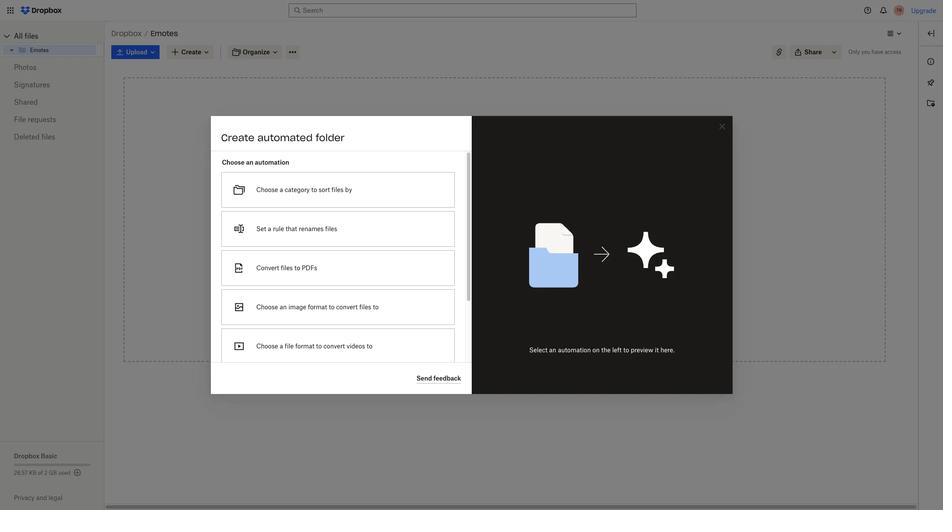 Task type: locate. For each thing, give the bounding box(es) containing it.
1 horizontal spatial and
[[471, 312, 482, 320]]

format right image
[[308, 304, 327, 311]]

1 horizontal spatial automation
[[558, 347, 591, 354]]

0 vertical spatial the
[[487, 173, 497, 181]]

and left "legal"
[[36, 495, 47, 502]]

or
[[468, 173, 474, 181]]

'upload'
[[498, 173, 521, 181]]

2 vertical spatial folder
[[548, 288, 564, 295]]

0 horizontal spatial dropbox
[[14, 453, 39, 460]]

choose left image
[[257, 304, 278, 311]]

convert up videos
[[336, 304, 358, 311]]

2
[[44, 470, 47, 477]]

share button
[[790, 45, 828, 59]]

2 vertical spatial an
[[550, 347, 557, 354]]

2 vertical spatial a
[[280, 343, 283, 350]]

a right set
[[268, 225, 271, 233]]

files right all
[[25, 32, 38, 40]]

this right added
[[535, 288, 546, 295]]

a left category
[[280, 186, 283, 194]]

format right file
[[296, 343, 315, 350]]

deleted files
[[14, 133, 55, 141]]

and for legal
[[36, 495, 47, 502]]

dropbox left /
[[111, 29, 142, 38]]

more ways to add content
[[467, 217, 544, 225]]

format for image
[[308, 304, 327, 311]]

choose down choose an automation on the left top of the page
[[257, 186, 278, 194]]

access
[[452, 239, 473, 247]]

of
[[38, 470, 43, 477]]

an down create on the top of the page
[[246, 159, 254, 166]]

files up use
[[484, 164, 496, 171]]

automation for choose
[[255, 159, 289, 166]]

1 vertical spatial emotes
[[30, 47, 49, 53]]

the inside drop files here to upload, or use the 'upload' button
[[487, 173, 497, 181]]

emotes down all files
[[30, 47, 49, 53]]

signatures
[[14, 81, 50, 89]]

set a rule that renames files
[[257, 225, 338, 233]]

1 horizontal spatial the
[[602, 347, 611, 354]]

1 horizontal spatial an
[[280, 304, 287, 311]]

0 horizontal spatial and
[[36, 495, 47, 502]]

28.57
[[14, 470, 28, 477]]

convert
[[336, 304, 358, 311], [324, 343, 345, 350]]

global header element
[[0, 0, 944, 21]]

from right "import"
[[474, 264, 487, 271]]

shared link
[[14, 94, 91, 111]]

pdfs
[[302, 265, 317, 272]]

folder
[[316, 132, 345, 144], [487, 239, 504, 247], [548, 288, 564, 295]]

access this folder from your desktop
[[452, 239, 558, 247]]

photos
[[14, 63, 37, 72]]

open details pane image
[[927, 28, 937, 39]]

convert left videos
[[324, 343, 345, 350]]

0 horizontal spatial from
[[474, 264, 487, 271]]

0 horizontal spatial folder
[[316, 132, 345, 144]]

and
[[471, 312, 482, 320], [36, 495, 47, 502]]

image
[[289, 304, 307, 311]]

you
[[862, 49, 871, 55]]

0 vertical spatial dropbox
[[111, 29, 142, 38]]

1 vertical spatial dropbox
[[14, 453, 39, 460]]

format for file
[[296, 343, 315, 350]]

1 vertical spatial format
[[296, 343, 315, 350]]

the inside create automated folder dialog
[[602, 347, 611, 354]]

share inside 'button'
[[805, 48, 823, 56]]

automation
[[255, 159, 289, 166], [558, 347, 591, 354]]

all files tree
[[1, 29, 104, 57]]

automated
[[258, 132, 313, 144]]

choose left file
[[257, 343, 278, 350]]

automation left on
[[558, 347, 591, 354]]

1 vertical spatial folder
[[487, 239, 504, 247]]

files right convert at the bottom of page
[[281, 265, 293, 272]]

1 horizontal spatial folder
[[487, 239, 504, 247]]

and left manage
[[471, 312, 482, 320]]

this
[[475, 239, 486, 247], [535, 288, 546, 295]]

files
[[25, 32, 38, 40], [42, 133, 55, 141], [484, 164, 496, 171], [332, 186, 344, 194], [326, 225, 338, 233], [281, 265, 293, 272], [478, 288, 490, 295], [360, 304, 372, 311]]

1 vertical spatial convert
[[324, 343, 345, 350]]

1 vertical spatial an
[[280, 304, 287, 311]]

all files link
[[14, 29, 104, 43]]

emotes right /
[[151, 29, 178, 38]]

convert files to pdfs
[[257, 265, 317, 272]]

1 vertical spatial share
[[452, 312, 469, 320]]

0 horizontal spatial share
[[452, 312, 469, 320]]

an right select at right bottom
[[550, 347, 557, 354]]

1 vertical spatial the
[[602, 347, 611, 354]]

a
[[280, 186, 283, 194], [268, 225, 271, 233], [280, 343, 283, 350]]

an for choose an automation
[[246, 159, 254, 166]]

1 horizontal spatial from
[[506, 239, 519, 247]]

a left file
[[280, 343, 283, 350]]

choose for choose a category to sort files by
[[257, 186, 278, 194]]

and inside share and manage button
[[471, 312, 482, 320]]

0 vertical spatial format
[[308, 304, 327, 311]]

choose down create on the top of the page
[[222, 159, 245, 166]]

share left only
[[805, 48, 823, 56]]

dropbox for dropbox basic
[[14, 453, 39, 460]]

shared
[[14, 98, 38, 107]]

from
[[506, 239, 519, 247], [474, 264, 487, 271]]

kb
[[29, 470, 37, 477]]

folder for this
[[487, 239, 504, 247]]

on
[[593, 347, 600, 354]]

dropbox link
[[111, 28, 142, 39]]

0 vertical spatial a
[[280, 186, 283, 194]]

0 vertical spatial automation
[[255, 159, 289, 166]]

1 horizontal spatial share
[[805, 48, 823, 56]]

dropbox up 28.57
[[14, 453, 39, 460]]

dropbox
[[111, 29, 142, 38], [14, 453, 39, 460]]

more
[[467, 217, 482, 225]]

choose
[[222, 159, 245, 166], [257, 186, 278, 194], [257, 304, 278, 311], [257, 343, 278, 350]]

0 vertical spatial from
[[506, 239, 519, 247]]

file requests
[[14, 115, 56, 124]]

1 vertical spatial a
[[268, 225, 271, 233]]

format
[[308, 304, 327, 311], [296, 343, 315, 350]]

2 horizontal spatial folder
[[548, 288, 564, 295]]

create
[[221, 132, 255, 144]]

0 horizontal spatial the
[[487, 173, 497, 181]]

send feedback
[[417, 375, 462, 382]]

google
[[489, 264, 510, 271]]

dropbox logo - go to the homepage image
[[17, 3, 65, 17]]

an for select an automation on the left to preview it here.
[[550, 347, 557, 354]]

privacy
[[14, 495, 35, 502]]

emotes inside 'link'
[[30, 47, 49, 53]]

share down request
[[452, 312, 469, 320]]

0 vertical spatial share
[[805, 48, 823, 56]]

a for file
[[280, 343, 283, 350]]

1 horizontal spatial emotes
[[151, 29, 178, 38]]

1 horizontal spatial this
[[535, 288, 546, 295]]

0 vertical spatial and
[[471, 312, 482, 320]]

an
[[246, 159, 254, 166], [280, 304, 287, 311], [550, 347, 557, 354]]

0 vertical spatial folder
[[316, 132, 345, 144]]

0 horizontal spatial this
[[475, 239, 486, 247]]

send feedback button
[[417, 374, 462, 384]]

share and manage button
[[433, 308, 577, 325]]

0 vertical spatial an
[[246, 159, 254, 166]]

share for share and manage
[[452, 312, 469, 320]]

videos
[[347, 343, 365, 350]]

0 vertical spatial this
[[475, 239, 486, 247]]

sort
[[319, 186, 330, 194]]

0 vertical spatial convert
[[336, 304, 358, 311]]

emotes
[[151, 29, 178, 38], [30, 47, 49, 53]]

here.
[[661, 347, 675, 354]]

files left be
[[478, 288, 490, 295]]

feedback
[[434, 375, 462, 382]]

the right on
[[602, 347, 611, 354]]

signatures link
[[14, 76, 91, 94]]

share inside button
[[452, 312, 469, 320]]

create automated folder dialog
[[211, 116, 733, 447]]

1 horizontal spatial dropbox
[[111, 29, 142, 38]]

open information panel image
[[927, 57, 937, 67]]

1 vertical spatial automation
[[558, 347, 591, 354]]

folder inside create automated folder dialog
[[316, 132, 345, 144]]

0 horizontal spatial emotes
[[30, 47, 49, 53]]

from left your
[[506, 239, 519, 247]]

the right use
[[487, 173, 497, 181]]

2 horizontal spatial an
[[550, 347, 557, 354]]

0 horizontal spatial automation
[[255, 159, 289, 166]]

create automated folder
[[221, 132, 345, 144]]

automation down create automated folder on the top left of the page
[[255, 159, 289, 166]]

dropbox for dropbox / emotes
[[111, 29, 142, 38]]

files left 'by'
[[332, 186, 344, 194]]

to
[[513, 164, 519, 171], [312, 186, 317, 194], [500, 217, 506, 225], [295, 265, 300, 272], [492, 288, 498, 295], [528, 288, 534, 295], [329, 304, 335, 311], [373, 304, 379, 311], [316, 343, 322, 350], [367, 343, 373, 350], [624, 347, 630, 354]]

an left image
[[280, 304, 287, 311]]

1 vertical spatial this
[[535, 288, 546, 295]]

this right "access"
[[475, 239, 486, 247]]

request files to be added to this folder
[[452, 288, 564, 295]]

legal
[[49, 495, 62, 502]]

ways
[[484, 217, 499, 225]]

0 horizontal spatial an
[[246, 159, 254, 166]]

and for manage
[[471, 312, 482, 320]]

1 vertical spatial and
[[36, 495, 47, 502]]

choose for choose an automation
[[222, 159, 245, 166]]



Task type: describe. For each thing, give the bounding box(es) containing it.
preview
[[631, 347, 654, 354]]

1 vertical spatial from
[[474, 264, 487, 271]]

convert for videos
[[324, 343, 345, 350]]

file
[[285, 343, 294, 350]]

share for share
[[805, 48, 823, 56]]

/
[[145, 30, 148, 37]]

gb
[[49, 470, 57, 477]]

an for choose an image format to convert files to
[[280, 304, 287, 311]]

files down file requests link
[[42, 133, 55, 141]]

only
[[849, 49, 861, 55]]

get more space image
[[72, 468, 82, 479]]

your
[[521, 239, 534, 247]]

privacy and legal
[[14, 495, 62, 502]]

request
[[452, 288, 476, 295]]

to inside drop files here to upload, or use the 'upload' button
[[513, 164, 519, 171]]

open activity image
[[927, 98, 937, 109]]

select
[[530, 347, 548, 354]]

send
[[417, 375, 432, 382]]

rule
[[273, 225, 284, 233]]

folder for automated
[[316, 132, 345, 144]]

added
[[508, 288, 526, 295]]

access
[[885, 49, 902, 55]]

set
[[257, 225, 266, 233]]

privacy and legal link
[[14, 495, 104, 502]]

it
[[656, 347, 659, 354]]

convert for files
[[336, 304, 358, 311]]

choose an image format to convert files to
[[257, 304, 379, 311]]

deleted
[[14, 133, 40, 141]]

category
[[285, 186, 310, 194]]

import from google drive
[[452, 264, 527, 271]]

drop
[[468, 164, 482, 171]]

add
[[508, 217, 519, 225]]

a for rule
[[268, 225, 271, 233]]

file
[[14, 115, 26, 124]]

28.57 kb of 2 gb used
[[14, 470, 70, 477]]

convert
[[257, 265, 279, 272]]

choose a file format to convert videos to
[[257, 343, 373, 350]]

files up videos
[[360, 304, 372, 311]]

here
[[498, 164, 511, 171]]

use
[[476, 173, 486, 181]]

desktop
[[535, 239, 558, 247]]

used
[[58, 470, 70, 477]]

a for category
[[280, 186, 283, 194]]

files right renames
[[326, 225, 338, 233]]

emotes link
[[18, 45, 96, 55]]

only you have access
[[849, 49, 902, 55]]

that
[[286, 225, 297, 233]]

left
[[613, 347, 622, 354]]

choose a category to sort files by
[[257, 186, 352, 194]]

files inside more ways to add content element
[[478, 288, 490, 295]]

file requests link
[[14, 111, 91, 128]]

all
[[14, 32, 23, 40]]

deleted files link
[[14, 128, 91, 146]]

all files
[[14, 32, 38, 40]]

basic
[[41, 453, 57, 460]]

choose for choose an image format to convert files to
[[257, 304, 278, 311]]

select an automation on the left to preview it here.
[[530, 347, 675, 354]]

drop files here to upload, or use the 'upload' button
[[468, 164, 542, 181]]

dropbox basic
[[14, 453, 57, 460]]

share and manage
[[452, 312, 508, 320]]

files inside tree
[[25, 32, 38, 40]]

files inside drop files here to upload, or use the 'upload' button
[[484, 164, 496, 171]]

manage
[[484, 312, 508, 320]]

renames
[[299, 225, 324, 233]]

by
[[345, 186, 352, 194]]

requests
[[28, 115, 56, 124]]

automation for select
[[558, 347, 591, 354]]

content
[[520, 217, 544, 225]]

0 vertical spatial emotes
[[151, 29, 178, 38]]

more ways to add content element
[[431, 216, 579, 334]]

photos link
[[14, 59, 91, 76]]

upgrade link
[[912, 7, 937, 14]]

upload,
[[520, 164, 542, 171]]

button
[[523, 173, 542, 181]]

have
[[872, 49, 884, 55]]

be
[[499, 288, 507, 295]]

drive
[[512, 264, 527, 271]]

dropbox / emotes
[[111, 29, 178, 38]]

open pinned items image
[[927, 77, 937, 88]]

import
[[452, 264, 472, 271]]

choose for choose a file format to convert videos to
[[257, 343, 278, 350]]

choose an automation
[[222, 159, 289, 166]]

upgrade
[[912, 7, 937, 14]]



Task type: vqa. For each thing, say whether or not it's contained in the screenshot.
EMOTES to the top
yes



